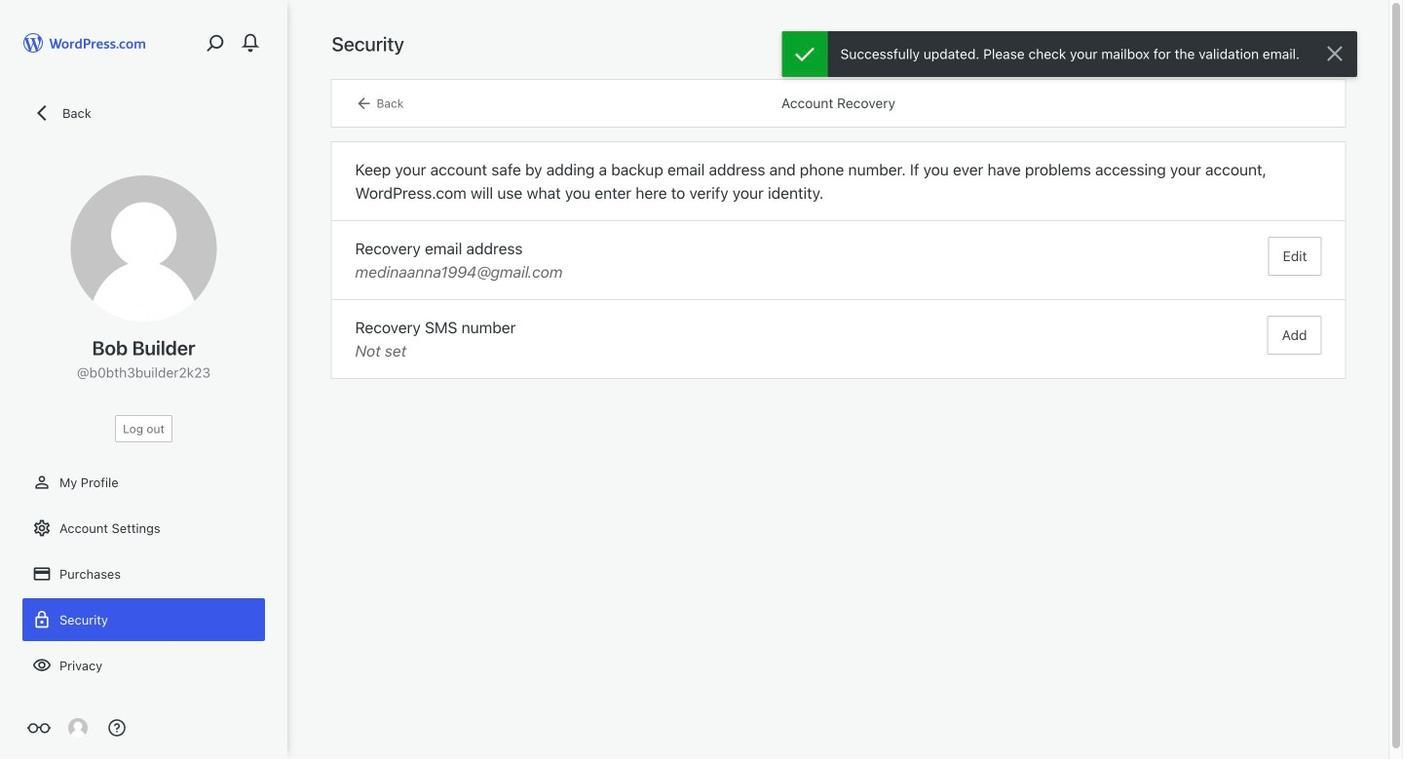 Task type: vqa. For each thing, say whether or not it's contained in the screenshot.
second 'list item' from the bottom of the page
no



Task type: describe. For each thing, give the bounding box(es) containing it.
visibility image
[[32, 656, 52, 675]]

lock image
[[32, 610, 52, 629]]

notice status
[[782, 31, 1357, 77]]

credit_card image
[[32, 564, 52, 584]]

settings image
[[32, 518, 52, 538]]

person image
[[32, 473, 52, 492]]

dismiss image
[[1323, 42, 1347, 65]]



Task type: locate. For each thing, give the bounding box(es) containing it.
main content
[[332, 31, 1345, 378]]

reader image
[[27, 716, 51, 740]]

bob builder image
[[71, 175, 217, 322]]

bob builder image
[[68, 718, 88, 738]]



